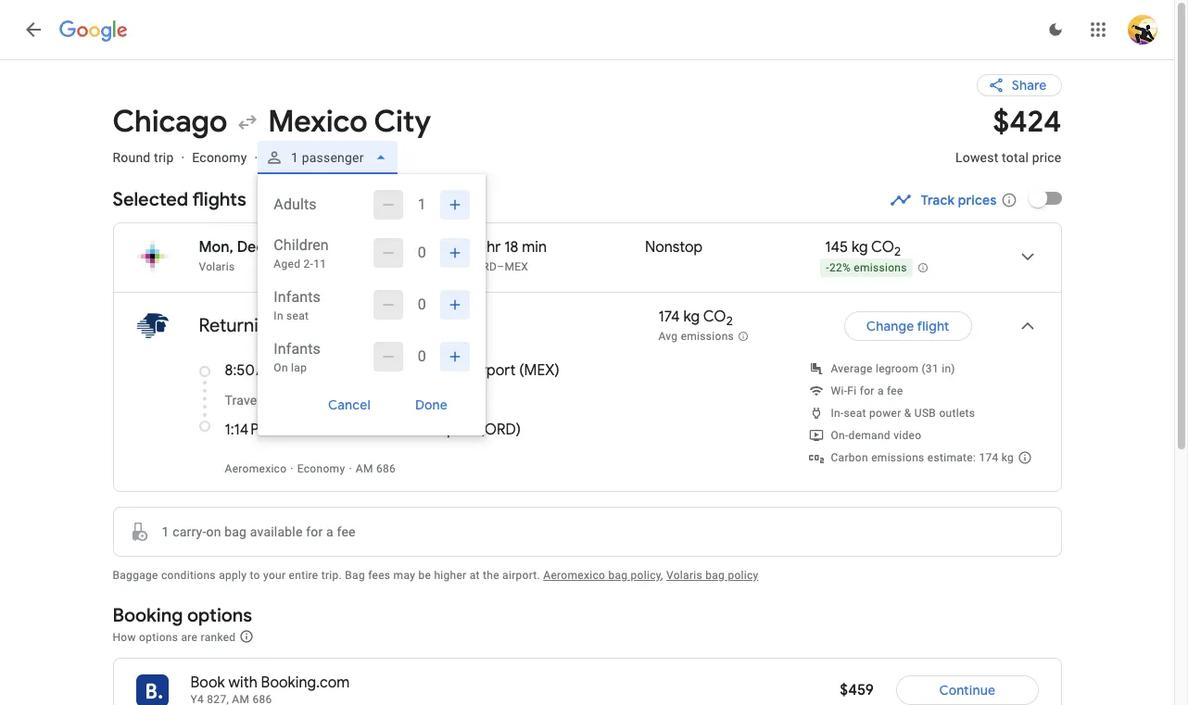 Task type: describe. For each thing, give the bounding box(es) containing it.
wi-fi for a fee
[[831, 385, 904, 398]]

entire
[[289, 569, 319, 582]]

wi-
[[831, 385, 848, 398]]

0 for infants in seat
[[418, 296, 427, 313]]

mon, dec 11
[[199, 238, 281, 257]]

departing flight on monday, december 11. leaves o'hare international airport at 6:02 am on monday, december 11 and arrives at mexico city international airport at 10:20 am on monday, december 11. element
[[199, 238, 433, 257]]

average legroom (31 in)
[[831, 363, 956, 376]]

how
[[113, 631, 136, 644]]

$459
[[840, 682, 875, 700]]

174 kg co 2
[[659, 308, 733, 329]]

avg emissions
[[659, 330, 735, 343]]

seat inside list
[[844, 407, 867, 420]]

conditions
[[161, 569, 216, 582]]

1:14 pm
[[225, 421, 272, 440]]

1 vertical spatial airport
[[428, 421, 476, 440]]

18 for hr
[[505, 238, 519, 257]]

11 inside list
[[268, 238, 281, 257]]

(ord)
[[480, 421, 521, 440]]

trip.
[[322, 569, 342, 582]]

aged
[[274, 258, 301, 271]]

1 policy from the left
[[631, 569, 661, 582]]

learn more about tracked prices image
[[1001, 192, 1018, 209]]

carbon emissions estimate: 174 kilograms element
[[831, 452, 1015, 465]]

continue button
[[897, 669, 1039, 706]]

fees
[[368, 569, 391, 582]]

1 passenger button
[[258, 135, 398, 180]]

-22% emissions
[[827, 262, 908, 275]]

usb
[[915, 407, 937, 420]]

on-demand video
[[831, 429, 922, 442]]

main content containing chicago
[[113, 59, 1062, 706]]

continue
[[940, 683, 996, 699]]

4 inside 4 hr 18 min ord – mex
[[475, 238, 484, 257]]

on-
[[831, 429, 849, 442]]

travel
[[225, 393, 261, 408]]

track
[[922, 192, 955, 209]]

fi
[[848, 385, 857, 398]]

total
[[1003, 150, 1030, 165]]

Chicago to Mexico City and back text field
[[113, 103, 934, 141]]

1 carry-on bag available for a fee
[[162, 525, 356, 540]]

power
[[870, 407, 902, 420]]

flight details. departing flight on monday, december 11. leaves o'hare international airport at 6:02 am on monday, december 11 and arrives at mexico city international airport at 10:20 am on monday, december 11. image
[[1006, 235, 1050, 279]]

2 for 145 kg co
[[895, 244, 902, 260]]

apply
[[219, 569, 247, 582]]

list inside main content
[[114, 224, 1061, 492]]

0 vertical spatial international
[[380, 362, 465, 380]]

options for how
[[139, 631, 178, 644]]

1 vertical spatial a
[[326, 525, 334, 540]]

o'hare international airport (ord)
[[290, 421, 521, 440]]

 image inside main content
[[181, 150, 185, 165]]

estimate:
[[928, 452, 977, 465]]

returning flight
[[199, 314, 327, 338]]

in-seat power & usb outlets
[[831, 407, 976, 420]]

lowest
[[956, 150, 999, 165]]

baggage conditions apply to your entire trip.  bag fees may be higher at the airport. aeromexico bag policy , volaris bag policy
[[113, 569, 759, 582]]

24
[[323, 393, 338, 408]]

6:02 am
[[299, 238, 354, 257]]

the
[[483, 569, 500, 582]]

in)
[[942, 363, 956, 376]]

round
[[113, 150, 151, 165]]

flights
[[192, 188, 247, 211]]

1 horizontal spatial aeromexico
[[544, 569, 606, 582]]

carbon emissions estimate: 174 kg
[[831, 452, 1015, 465]]

selected flights
[[113, 188, 247, 211]]

your
[[263, 569, 286, 582]]

for inside list
[[860, 385, 875, 398]]

share
[[1012, 77, 1047, 94]]

done
[[416, 397, 448, 414]]

track prices
[[922, 192, 997, 209]]

baggage
[[113, 569, 158, 582]]

,
[[661, 569, 664, 582]]

a inside list
[[878, 385, 885, 398]]

22%
[[830, 262, 851, 275]]

emissions for carbon emissions estimate: 174 kg
[[872, 452, 925, 465]]

1 vertical spatial hr
[[308, 393, 320, 408]]

1 vertical spatial international
[[340, 421, 425, 440]]

0 horizontal spatial bag
[[225, 525, 247, 540]]

travel time: 4 hr 24 min
[[225, 393, 364, 408]]

kg for 174
[[684, 308, 700, 326]]

aeromexico inside list
[[225, 463, 287, 476]]

flight for change flight
[[918, 318, 950, 335]]

average
[[831, 363, 873, 376]]

booking options
[[113, 605, 252, 628]]

nonstop flight. element
[[645, 238, 703, 260]]

Arrival time: 1:14 PM. text field
[[225, 421, 272, 440]]

on
[[274, 362, 288, 375]]

city for mexico city
[[374, 103, 431, 141]]

video
[[894, 429, 922, 442]]

0 vertical spatial economy
[[192, 150, 247, 165]]

Departure time: 8:50 AM. text field
[[225, 362, 279, 380]]

change flight
[[867, 318, 950, 335]]

459 US dollars text field
[[840, 682, 875, 700]]

infants for infants in seat
[[274, 288, 321, 306]]

airport.
[[503, 569, 541, 582]]

on
[[206, 525, 221, 540]]

mexico city international airport (mex)
[[297, 362, 560, 380]]

–
[[497, 261, 505, 274]]

done button
[[394, 390, 471, 420]]

174 inside the 174 kg co 2
[[659, 308, 680, 326]]

avg
[[659, 330, 678, 343]]

0 horizontal spatial for
[[306, 525, 323, 540]]

0 vertical spatial emissions
[[854, 262, 908, 275]]

cancel
[[329, 397, 371, 414]]

1 horizontal spatial 174
[[980, 452, 999, 465]]

-
[[827, 262, 830, 275]]

available
[[250, 525, 303, 540]]

mon, dec 18
[[345, 314, 446, 338]]

dec for 11
[[237, 238, 265, 257]]

in-
[[831, 407, 844, 420]]

2 policy from the left
[[728, 569, 759, 582]]

share button
[[977, 74, 1062, 96]]

may
[[394, 569, 416, 582]]

returning
[[199, 314, 280, 338]]

0 for infants on lap
[[418, 348, 427, 365]]

mex
[[505, 261, 529, 274]]

0 vertical spatial airport
[[468, 362, 516, 380]]

flight for returning flight
[[284, 314, 327, 338]]

volaris bag policy link
[[667, 569, 759, 582]]

ranked
[[201, 631, 236, 644]]

1 for 1
[[418, 196, 427, 213]]



Task type: locate. For each thing, give the bounding box(es) containing it.
for right "fi"
[[860, 385, 875, 398]]

co up -22% emissions on the top right
[[872, 238, 895, 257]]

1 vertical spatial 11
[[314, 258, 327, 271]]

seat right the in
[[287, 310, 309, 323]]

0 vertical spatial fee
[[888, 385, 904, 398]]

to
[[250, 569, 260, 582]]

0 horizontal spatial volaris
[[199, 261, 235, 274]]

learn more about booking options image
[[239, 630, 254, 645]]

0 horizontal spatial options
[[139, 631, 178, 644]]

kg right estimate:
[[1002, 452, 1015, 465]]

18 up mex
[[505, 238, 519, 257]]

kg inside 145 kg co 2
[[852, 238, 869, 257]]

1 vertical spatial min
[[342, 393, 364, 408]]

1 horizontal spatial economy
[[297, 463, 345, 476]]

2 vertical spatial emissions
[[872, 452, 925, 465]]

kg up avg emissions
[[684, 308, 700, 326]]

0 vertical spatial for
[[860, 385, 875, 398]]

in
[[274, 310, 284, 323]]

1 horizontal spatial 4
[[475, 238, 484, 257]]

1 up arrival time: 10:20 am. text field
[[418, 196, 427, 213]]

at
[[470, 569, 480, 582]]

1 horizontal spatial fee
[[888, 385, 904, 398]]

0 horizontal spatial 18
[[429, 314, 446, 338]]

economy down o'hare
[[297, 463, 345, 476]]

lap
[[291, 362, 307, 375]]

co inside the 174 kg co 2
[[704, 308, 727, 326]]

list
[[114, 224, 1061, 492]]

1 inside popup button
[[292, 150, 299, 165]]

options
[[187, 605, 252, 628], [139, 631, 178, 644]]

seat
[[287, 310, 309, 323], [844, 407, 867, 420]]

kg inside the 174 kg co 2
[[684, 308, 700, 326]]

1 vertical spatial emissions
[[681, 330, 735, 343]]

aeromexico
[[225, 463, 287, 476], [544, 569, 606, 582]]

$424
[[994, 103, 1062, 141]]

co
[[872, 238, 895, 257], [704, 308, 727, 326]]

1 horizontal spatial options
[[187, 605, 252, 628]]

mexico
[[268, 103, 368, 141], [297, 362, 346, 380]]

0 for children aged 2-11
[[418, 244, 427, 262]]

0 horizontal spatial 11
[[268, 238, 281, 257]]

hr inside 4 hr 18 min ord – mex
[[487, 238, 501, 257]]

2 inside the 174 kg co 2
[[727, 314, 733, 329]]

change
[[867, 318, 915, 335]]

co for 174 kg co
[[704, 308, 727, 326]]

0 vertical spatial min
[[522, 238, 547, 257]]

11 up aged
[[268, 238, 281, 257]]

1 vertical spatial volaris
[[667, 569, 703, 582]]

passenger
[[302, 150, 364, 165]]

0 left ord
[[418, 244, 427, 262]]

Arrival time: 10:20 AM. text field
[[370, 238, 433, 257]]

1 vertical spatial dec
[[391, 314, 424, 338]]

for right available
[[306, 525, 323, 540]]

infants in seat
[[274, 288, 321, 323]]

aeromexico right airport. in the left of the page
[[544, 569, 606, 582]]

1 vertical spatial options
[[139, 631, 178, 644]]

18
[[505, 238, 519, 257], [429, 314, 446, 338]]

co for 145 kg co
[[872, 238, 895, 257]]

fee down average legroom (31 in)
[[888, 385, 904, 398]]

0 horizontal spatial kg
[[684, 308, 700, 326]]

1 horizontal spatial 2
[[895, 244, 902, 260]]

0 horizontal spatial hr
[[308, 393, 320, 408]]

0 horizontal spatial dec
[[237, 238, 265, 257]]

0 vertical spatial options
[[187, 605, 252, 628]]

international up done button
[[380, 362, 465, 380]]

options up 'ranked'
[[187, 605, 252, 628]]

Flight numbers Y4 827, AM 686 text field
[[191, 694, 272, 706]]

(mex)
[[520, 362, 560, 380]]

options down booking
[[139, 631, 178, 644]]

total duration 4 hr 18 min. element
[[475, 238, 645, 260]]

1 vertical spatial for
[[306, 525, 323, 540]]

kg up -22% emissions on the top right
[[852, 238, 869, 257]]

0 vertical spatial city
[[374, 103, 431, 141]]

mon, down the flights
[[199, 238, 234, 257]]

1 vertical spatial 2
[[727, 314, 733, 329]]

airport
[[468, 362, 516, 380], [428, 421, 476, 440]]

0 horizontal spatial economy
[[192, 150, 247, 165]]

0 horizontal spatial min
[[342, 393, 364, 408]]

mexico city
[[268, 103, 431, 141]]

4 up ord
[[475, 238, 484, 257]]

 image
[[181, 150, 185, 165]]

0 vertical spatial 2
[[895, 244, 902, 260]]

mon, right infants in seat
[[345, 314, 387, 338]]

1 horizontal spatial co
[[872, 238, 895, 257]]

are
[[181, 631, 198, 644]]

0 horizontal spatial flight
[[284, 314, 327, 338]]

fee up 'bag'
[[337, 525, 356, 540]]

8:50 am
[[225, 362, 279, 380]]

go back image
[[22, 19, 45, 41]]

1 vertical spatial seat
[[844, 407, 867, 420]]

infants up "lap"
[[274, 340, 321, 358]]

1 left passenger
[[292, 150, 299, 165]]

policy left "volaris bag policy" link on the right bottom of page
[[631, 569, 661, 582]]

None text field
[[956, 103, 1062, 182]]

0 horizontal spatial 4
[[297, 393, 305, 408]]

volaris down mon, dec 11
[[199, 261, 235, 274]]

1 horizontal spatial min
[[522, 238, 547, 257]]

2
[[895, 244, 902, 260], [727, 314, 733, 329]]

volaris
[[199, 261, 235, 274], [667, 569, 703, 582]]

1
[[292, 150, 299, 165], [418, 196, 427, 213], [162, 525, 169, 540]]

a up trip.
[[326, 525, 334, 540]]

3 0 from the top
[[418, 348, 427, 365]]

city for mexico city international airport (mex)
[[349, 362, 377, 380]]

booking
[[113, 605, 183, 628]]

bag right on
[[225, 525, 247, 540]]

0 horizontal spatial 2
[[727, 314, 733, 329]]

min right 24
[[342, 393, 364, 408]]

demand
[[849, 429, 891, 442]]

volaris inside list
[[199, 261, 235, 274]]

economy inside list
[[297, 463, 345, 476]]

kg for 145
[[852, 238, 869, 257]]

2 infants from the top
[[274, 340, 321, 358]]

higher
[[434, 569, 467, 582]]

4 right time:
[[297, 393, 305, 408]]

1 horizontal spatial kg
[[852, 238, 869, 257]]

trip
[[154, 150, 174, 165]]

hr up –
[[487, 238, 501, 257]]

11
[[268, 238, 281, 257], [314, 258, 327, 271]]

145
[[826, 238, 849, 257]]

1 vertical spatial economy
[[297, 463, 345, 476]]

seat inside infants in seat
[[287, 310, 309, 323]]

2 vertical spatial 0
[[418, 348, 427, 365]]

carbon
[[831, 452, 869, 465]]

mon, for mon, dec 11
[[199, 238, 234, 257]]

co up avg emissions
[[704, 308, 727, 326]]

infants up the in
[[274, 288, 321, 306]]

min
[[522, 238, 547, 257], [342, 393, 364, 408]]

infants on lap
[[274, 340, 321, 375]]

mexico for mexico city international airport (mex)
[[297, 362, 346, 380]]

1 horizontal spatial 18
[[505, 238, 519, 257]]

11 down departing flight on monday, december 11. leaves o'hare international airport at 6:02 am on monday, december 11 and arrives at mexico city international airport at 10:20 am on monday, december 11. element
[[314, 258, 327, 271]]

children
[[274, 236, 329, 254]]

economy up the flights
[[192, 150, 247, 165]]

0 vertical spatial kg
[[852, 238, 869, 257]]

mexico up 1 passenger on the left top of page
[[268, 103, 368, 141]]

mexico inside list
[[297, 362, 346, 380]]

&
[[905, 407, 912, 420]]

2 for 174 kg co
[[727, 314, 733, 329]]

1 for 1 carry-on bag available for a fee
[[162, 525, 169, 540]]

2 horizontal spatial bag
[[706, 569, 725, 582]]

18 up mexico city international airport (mex)
[[429, 314, 446, 338]]

18 inside 4 hr 18 min ord – mex
[[505, 238, 519, 257]]

airport left (mex)
[[468, 362, 516, 380]]

2 horizontal spatial 1
[[418, 196, 427, 213]]

0
[[418, 244, 427, 262], [418, 296, 427, 313], [418, 348, 427, 365]]

aeromexico bag policy link
[[544, 569, 661, 582]]

174
[[659, 308, 680, 326], [980, 452, 999, 465]]

11 inside children aged 2-11
[[314, 258, 327, 271]]

carry-
[[173, 525, 206, 540]]

0 down mon, dec 18
[[418, 348, 427, 365]]

0 horizontal spatial fee
[[337, 525, 356, 540]]

bag
[[225, 525, 247, 540], [609, 569, 628, 582], [706, 569, 725, 582]]

0 vertical spatial 1
[[292, 150, 299, 165]]

seat down "fi"
[[844, 407, 867, 420]]

be
[[419, 569, 431, 582]]

1 vertical spatial mexico
[[297, 362, 346, 380]]

emissions down the 174 kg co 2
[[681, 330, 735, 343]]

2 inside 145 kg co 2
[[895, 244, 902, 260]]

2 horizontal spatial kg
[[1002, 452, 1015, 465]]

mon,
[[199, 238, 234, 257], [345, 314, 387, 338]]

hr left 24
[[308, 393, 320, 408]]

infants for infants on lap
[[274, 340, 321, 358]]

1 horizontal spatial dec
[[391, 314, 424, 338]]

cancel button
[[306, 390, 394, 420]]

flight right the in
[[284, 314, 327, 338]]

aeromexico down '1:14 pm'
[[225, 463, 287, 476]]

main content
[[113, 59, 1062, 706]]

0 horizontal spatial mon,
[[199, 238, 234, 257]]

0 vertical spatial 0
[[418, 244, 427, 262]]

1 horizontal spatial hr
[[487, 238, 501, 257]]

2 up -22% emissions on the top right
[[895, 244, 902, 260]]

dec for 18
[[391, 314, 424, 338]]

international up am 686
[[340, 421, 425, 440]]

1 horizontal spatial flight
[[918, 318, 950, 335]]

chicago
[[113, 103, 227, 141]]

mexico up 24
[[297, 362, 346, 380]]

0 vertical spatial dec
[[237, 238, 265, 257]]

co inside 145 kg co 2
[[872, 238, 895, 257]]

a up the power
[[878, 385, 885, 398]]

1 vertical spatial mon,
[[345, 314, 387, 338]]

change appearance image
[[1034, 7, 1079, 52]]

infants
[[274, 288, 321, 306], [274, 340, 321, 358]]

bag left ,
[[609, 569, 628, 582]]

nonstop
[[645, 238, 703, 257]]

1 horizontal spatial 11
[[314, 258, 327, 271]]

1 vertical spatial city
[[349, 362, 377, 380]]

0 vertical spatial co
[[872, 238, 895, 257]]

(31
[[922, 363, 939, 376]]

4
[[475, 238, 484, 257], [297, 393, 305, 408]]

1 vertical spatial 1
[[418, 196, 427, 213]]

0 horizontal spatial aeromexico
[[225, 463, 287, 476]]

0 up mon, dec 18
[[418, 296, 427, 313]]

1 passenger
[[292, 150, 364, 165]]

ord
[[475, 261, 497, 274]]

1 vertical spatial 18
[[429, 314, 446, 338]]

city inside list
[[349, 362, 377, 380]]

dec left 'children'
[[237, 238, 265, 257]]

price
[[1033, 150, 1062, 165]]

1 inside 'number of passengers' dialog
[[418, 196, 427, 213]]

adults
[[274, 196, 317, 213]]

2 vertical spatial kg
[[1002, 452, 1015, 465]]

1 vertical spatial 4
[[297, 393, 305, 408]]

airport down done button
[[428, 421, 476, 440]]

1 vertical spatial aeromexico
[[544, 569, 606, 582]]

2 up avg emissions
[[727, 314, 733, 329]]

0 vertical spatial seat
[[287, 310, 309, 323]]

loading results progress bar
[[0, 59, 1175, 63]]

volaris right ,
[[667, 569, 703, 582]]

 image
[[255, 150, 258, 165]]

2 0 from the top
[[418, 296, 427, 313]]

1 left the carry-
[[162, 525, 169, 540]]

list containing returning flight
[[114, 224, 1061, 492]]

with
[[229, 674, 258, 693]]

1 horizontal spatial bag
[[609, 569, 628, 582]]

dec up mexico city international airport (mex)
[[391, 314, 424, 338]]

book with booking.com
[[191, 674, 350, 693]]

prices
[[959, 192, 997, 209]]

1 vertical spatial kg
[[684, 308, 700, 326]]

min inside 4 hr 18 min ord – mex
[[522, 238, 547, 257]]

outlets
[[940, 407, 976, 420]]

bag right ,
[[706, 569, 725, 582]]

$424 lowest total price
[[956, 103, 1062, 165]]

none text field containing $424
[[956, 103, 1062, 182]]

flight inside button
[[918, 318, 950, 335]]

1 vertical spatial 0
[[418, 296, 427, 313]]

18 for dec
[[429, 314, 446, 338]]

policy right ,
[[728, 569, 759, 582]]

1 infants from the top
[[274, 288, 321, 306]]

number of passengers dialog
[[258, 174, 486, 436]]

mexico for mexico city
[[268, 103, 368, 141]]

174 up avg
[[659, 308, 680, 326]]

1 horizontal spatial mon,
[[345, 314, 387, 338]]

2 vertical spatial 1
[[162, 525, 169, 540]]

1 vertical spatial infants
[[274, 340, 321, 358]]

mon, for mon, dec 18
[[345, 314, 387, 338]]

0 vertical spatial mon,
[[199, 238, 234, 257]]

0 vertical spatial 18
[[505, 238, 519, 257]]

0 vertical spatial 11
[[268, 238, 281, 257]]

emissions down video
[[872, 452, 925, 465]]

emissions for avg emissions
[[681, 330, 735, 343]]

1 0 from the top
[[418, 244, 427, 262]]

Departure time: 6:02 AM. text field
[[299, 238, 354, 257]]

how options are ranked
[[113, 631, 239, 644]]

1 horizontal spatial policy
[[728, 569, 759, 582]]

bag
[[345, 569, 365, 582]]

options for booking
[[187, 605, 252, 628]]

emissions down 145 kg co 2
[[854, 262, 908, 275]]

change flight button
[[845, 304, 972, 349]]

1 vertical spatial co
[[704, 308, 727, 326]]

1 for 1 passenger
[[292, 150, 299, 165]]

0 vertical spatial infants
[[274, 288, 321, 306]]

selected
[[113, 188, 188, 211]]

0 horizontal spatial co
[[704, 308, 727, 326]]

1 horizontal spatial a
[[878, 385, 885, 398]]

flight up (31
[[918, 318, 950, 335]]

1 vertical spatial fee
[[337, 525, 356, 540]]

2-
[[304, 258, 314, 271]]

0 horizontal spatial 174
[[659, 308, 680, 326]]

0 vertical spatial aeromexico
[[225, 463, 287, 476]]

am 686
[[356, 463, 396, 476]]

424 us dollars element
[[994, 103, 1062, 141]]

1 horizontal spatial 1
[[292, 150, 299, 165]]

145 kg co 2
[[826, 238, 902, 260]]

0 vertical spatial mexico
[[268, 103, 368, 141]]

policy
[[631, 569, 661, 582], [728, 569, 759, 582]]

min up mex
[[522, 238, 547, 257]]

0 horizontal spatial a
[[326, 525, 334, 540]]

learn more about booking options element
[[239, 627, 254, 647]]

1 horizontal spatial for
[[860, 385, 875, 398]]

4 hr 18 min ord – mex
[[475, 238, 547, 274]]

0 vertical spatial volaris
[[199, 261, 235, 274]]

0 vertical spatial 174
[[659, 308, 680, 326]]

174 right estimate:
[[980, 452, 999, 465]]

0 horizontal spatial 1
[[162, 525, 169, 540]]

time:
[[264, 393, 294, 408]]

1 vertical spatial 174
[[980, 452, 999, 465]]

economy
[[192, 150, 247, 165], [297, 463, 345, 476]]

0 vertical spatial a
[[878, 385, 885, 398]]

0 horizontal spatial seat
[[287, 310, 309, 323]]

0 vertical spatial 4
[[475, 238, 484, 257]]



Task type: vqa. For each thing, say whether or not it's contained in the screenshot.


